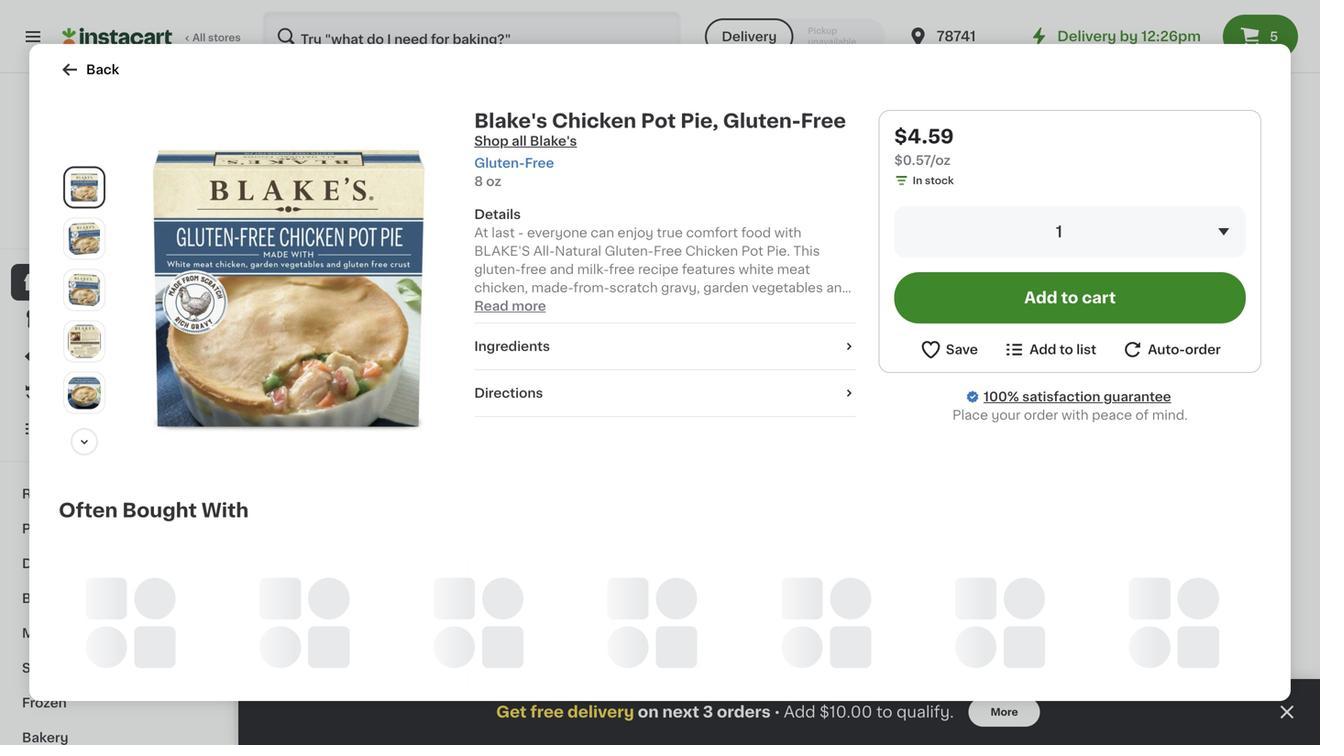 Task type: locate. For each thing, give the bounding box(es) containing it.
ground right organic
[[543, 37, 591, 50]]

product group containing digiorno frozen pizza - frozen pepperoni pizza - stuffed crust pizza
[[787, 214, 943, 549]]

life cuisine gluten free lifestyle cauliflower crust pepperoni pizza
[[958, 404, 1111, 454]]

1 horizontal spatial skinless
[[958, 56, 1011, 68]]

b down $ 8 19
[[476, 37, 485, 50]]

- left life
[[931, 404, 936, 417]]

1 horizontal spatial 100%
[[984, 391, 1020, 404]]

1 4 from the left
[[286, 380, 299, 399]]

blake's chicken pot pie, gluten-free shop all blake's gluten-free 8 oz
[[475, 111, 846, 188]]

back
[[86, 63, 119, 76]]

beverages link
[[11, 582, 223, 616]]

chicken inside "h-e-b boneless skinless seasoned chicken thighs for fajitas about 2.46 lb / package"
[[958, 74, 1010, 87]]

more for view more
[[1127, 583, 1161, 595]]

1 vertical spatial 9
[[1139, 380, 1152, 399]]

blake's chicken pot pie, gluten-free
[[275, 404, 429, 435]]

gluten- down ground,
[[723, 111, 801, 131]]

2 horizontal spatial turkey
[[1203, 56, 1247, 68]]

0 horizontal spatial pepperoni
[[616, 422, 683, 435]]

10
[[968, 13, 990, 32]]

1 add button from the left
[[355, 220, 426, 253]]

gluten-
[[723, 111, 801, 131], [475, 157, 525, 170], [277, 360, 317, 370], [448, 360, 487, 370], [275, 422, 324, 435]]

19 up h-e-b 93/7 lean ground turkey in the top of the page
[[641, 14, 653, 24]]

1 vertical spatial order
[[1024, 409, 1059, 422]]

pepperoni down cauliflower
[[996, 441, 1063, 454]]

09
[[300, 14, 314, 24]]

e- inside "h-e-b boneless skinless seasoned chicken thighs for fajitas about 2.46 lb / package"
[[974, 37, 988, 50]]

$0.57/oz
[[895, 154, 951, 167]]

8 up h-e-b organic ground turkey
[[456, 13, 470, 32]]

1 19 from the left
[[471, 14, 483, 24]]

guarantee up of
[[1104, 391, 1172, 404]]

0 vertical spatial satisfaction
[[77, 222, 139, 233]]

item carousel region containing frozen desserts
[[275, 571, 1284, 746]]

3 turkey from the left
[[1203, 56, 1247, 68]]

candy
[[87, 662, 131, 675]]

ground down 80%
[[1152, 56, 1200, 68]]

4 left 59
[[286, 380, 299, 399]]

h- inside h-e-b organic ground turkey
[[446, 37, 462, 50]]

shop left all
[[475, 135, 509, 148]]

on
[[638, 705, 659, 720]]

place
[[953, 409, 989, 422]]

more inside "button"
[[512, 300, 546, 313]]

1 vertical spatial blake's
[[275, 404, 321, 417]]

delivery down (est.)
[[1058, 30, 1117, 43]]

$ inside $ 8 19
[[449, 14, 456, 24]]

9 inside 9 h-e-b 80% lean/20% fat ground turkey
[[1139, 13, 1152, 32]]

2 gluten-free from the left
[[448, 360, 510, 370]]

deals
[[51, 349, 89, 362]]

chicken inside blake's chicken pot pie, gluten-free
[[324, 404, 377, 417]]

frozen right mind.
[[1193, 404, 1237, 417]]

pepperoni inside life cuisine gluten free lifestyle cauliflower crust pepperoni pizza
[[996, 441, 1063, 454]]

guarantee inside '100% satisfaction guarantee' 'link'
[[1104, 391, 1172, 404]]

2 vertical spatial &
[[73, 662, 84, 675]]

all stores
[[193, 33, 241, 43]]

0 vertical spatial blake's
[[475, 111, 548, 131]]

chicken inside 9 zatarain's frozen blackened chicken alfredo
[[1199, 422, 1252, 435]]

0 vertical spatial guarantee
[[141, 222, 194, 233]]

french
[[686, 422, 731, 435]]

skinless up "fajitas"
[[958, 56, 1011, 68]]

ground down the 93/7
[[616, 56, 665, 68]]

in stock
[[913, 176, 954, 186]]

stouffer's frozen pizza - pepperoni french bread pizza button
[[616, 214, 772, 471]]

2 item carousel region from the top
[[275, 571, 1284, 746]]

1 vertical spatial guarantee
[[1104, 391, 1172, 404]]

5 up h-e-b 93/7 lean ground turkey in the top of the page
[[627, 13, 640, 32]]

5 button
[[1224, 15, 1299, 59]]

boneless down $10.06 per package (estimated) element
[[1000, 37, 1060, 50]]

add button for blake's chicken pot pie, gluten-free
[[355, 220, 426, 253]]

blake's inside 'blake's chicken pot pie, gluten-free shop all blake's gluten-free 8 oz'
[[475, 111, 548, 131]]

bakery
[[22, 732, 68, 745]]

h- inside "h-e-b boneless skinless seasoned chicken thighs for fajitas about 2.46 lb / package"
[[958, 37, 974, 50]]

h- for seasoned
[[958, 37, 974, 50]]

add button for zatarain's frozen blackened chicken alfredo
[[1208, 220, 1279, 253]]

8 left oz
[[475, 175, 483, 188]]

5 right lean/20%
[[1271, 30, 1279, 43]]

0 vertical spatial 100% satisfaction guarantee
[[47, 222, 194, 233]]

0 vertical spatial order
[[1186, 344, 1222, 356]]

gluten- down $ 4 59
[[275, 422, 324, 435]]

recipes
[[22, 488, 76, 501]]

delivery for delivery
[[722, 30, 777, 43]]

3
[[703, 705, 714, 720]]

3 add button from the left
[[696, 220, 767, 253]]

9 h-e-b 80% lean/20% fat ground turkey
[[1128, 13, 1267, 68]]

0 vertical spatial skinless
[[958, 56, 1011, 68]]

blake's down $ 4 59
[[275, 404, 321, 417]]

e- inside h-e-b value pack natural boneless skinless chicken breasts
[[291, 37, 305, 50]]

eggs
[[75, 558, 108, 571]]

& for snacks
[[73, 662, 84, 675]]

2 19 from the left
[[641, 14, 653, 24]]

meat
[[22, 627, 56, 640]]

0 vertical spatial pie,
[[681, 111, 719, 131]]

0 horizontal spatial more
[[512, 300, 546, 313]]

$ 5 19
[[620, 13, 653, 32]]

1 vertical spatial skinless
[[275, 74, 328, 87]]

1 horizontal spatial 4
[[968, 380, 982, 399]]

store
[[119, 204, 146, 214]]

frozen meals blake's chicken pot pie, gluten-free hero image
[[125, 125, 453, 453]]

0 vertical spatial more
[[512, 300, 546, 313]]

pot inside blake's chicken pot pie, gluten-free
[[380, 404, 402, 417]]

shop inside 'blake's chicken pot pie, gluten-free shop all blake's gluten-free 8 oz'
[[475, 135, 509, 148]]

blake's
[[475, 111, 548, 131], [275, 404, 321, 417]]

19 up h-e-b organic ground turkey
[[471, 14, 483, 24]]

$ for $ 4 59
[[279, 381, 286, 391]]

100% satisfaction guarantee down higher than in-store prices "link"
[[47, 222, 194, 233]]

0 horizontal spatial satisfaction
[[77, 222, 139, 233]]

crust down lifestyle
[[958, 441, 993, 454]]

1
[[1056, 224, 1063, 240]]

2 horizontal spatial 5
[[1271, 30, 1279, 43]]

h- inside h-e-b 93/7 lean ground turkey
[[616, 37, 632, 50]]

ground inside 9 h-e-b 80% lean/20% fat ground turkey
[[1152, 56, 1200, 68]]

$ up h-e-b organic ground turkey
[[449, 14, 456, 24]]

pepperoni down 'stouffer's'
[[616, 422, 683, 435]]

2 turkey from the left
[[668, 56, 711, 68]]

b up natural
[[305, 37, 314, 50]]

0 horizontal spatial skinless
[[275, 74, 328, 87]]

auto-order button
[[1122, 338, 1222, 361]]

more
[[512, 300, 546, 313], [1127, 583, 1161, 595]]

pot inside 'blake's chicken pot pie, gluten-free shop all blake's gluten-free 8 oz'
[[641, 111, 676, 131]]

$ inside $ 5 09
[[279, 14, 286, 24]]

pot for blake's chicken pot pie, gluten-free
[[380, 404, 402, 417]]

b for 93/7
[[646, 37, 656, 50]]

1 field
[[895, 206, 1247, 258]]

shop down enlarge frozen meals blake's chicken pot pie, gluten-free angle_left (opens in a new tab) image
[[51, 276, 86, 289]]

100% satisfaction guarantee inside the 100% satisfaction guarantee button
[[47, 222, 194, 233]]

more inside popup button
[[1127, 583, 1161, 595]]

0 horizontal spatial boneless
[[325, 56, 385, 68]]

pot down h-e-b 93/7 lean ground turkey in the top of the page
[[641, 111, 676, 131]]

frozen up french
[[683, 404, 726, 417]]

$ for $ 5 19
[[620, 14, 627, 24]]

gluten-free up 59
[[277, 360, 340, 370]]

crust inside digiorno frozen pizza - frozen pepperoni pizza - stuffed crust pizza
[[847, 441, 883, 454]]

e- up natural
[[291, 37, 305, 50]]

0 horizontal spatial 19
[[471, 14, 483, 24]]

guarantee inside the 100% satisfaction guarantee button
[[141, 222, 194, 233]]

blake's for blake's chicken pot pie, gluten-free
[[275, 404, 321, 417]]

e- up fat
[[1144, 37, 1158, 50]]

satisfaction
[[77, 222, 139, 233], [1023, 391, 1101, 404]]

b inside "h-e-b" link
[[128, 183, 137, 195]]

turkey down $ 8 19
[[446, 56, 489, 68]]

your
[[992, 409, 1021, 422]]

delivery left 13
[[722, 30, 777, 43]]

more right view
[[1127, 583, 1161, 595]]

e- down $ 8 19
[[462, 37, 476, 50]]

more button
[[969, 698, 1041, 727]]

4 for life
[[968, 380, 982, 399]]

h- down $ 8 19
[[446, 37, 462, 50]]

$10.00
[[820, 705, 873, 720]]

1 vertical spatial 100%
[[984, 391, 1020, 404]]

e-
[[291, 37, 305, 50], [462, 37, 476, 50], [632, 37, 646, 50], [974, 37, 988, 50], [1144, 37, 1158, 50], [113, 183, 128, 195]]

19 inside $ 8 19
[[471, 14, 483, 24]]

h- up higher than in-store prices
[[97, 183, 113, 195]]

None search field
[[262, 11, 682, 62]]

1 horizontal spatial satisfaction
[[1023, 391, 1101, 404]]

$4.59
[[895, 127, 954, 146]]

h-
[[275, 37, 291, 50], [446, 37, 462, 50], [616, 37, 632, 50], [958, 37, 974, 50], [1128, 37, 1144, 50], [97, 183, 113, 195]]

1 horizontal spatial delivery
[[1058, 30, 1117, 43]]

b inside h-e-b organic ground turkey
[[476, 37, 485, 50]]

1 vertical spatial 100% satisfaction guarantee
[[984, 391, 1172, 404]]

1 vertical spatial boneless
[[325, 56, 385, 68]]

2 horizontal spatial pepperoni
[[996, 441, 1063, 454]]

b inside 9 h-e-b 80% lean/20% fat ground turkey
[[1158, 37, 1167, 50]]

h- up fat
[[1128, 37, 1144, 50]]

to right $10.00
[[877, 705, 893, 720]]

h- inside 9 h-e-b 80% lean/20% fat ground turkey
[[1128, 37, 1144, 50]]

1 vertical spatial pot
[[380, 404, 402, 417]]

about
[[958, 106, 988, 117]]

$ left 59
[[279, 381, 286, 391]]

1 vertical spatial shop
[[51, 276, 86, 289]]

lb
[[1016, 106, 1025, 117]]

0 vertical spatial &
[[61, 558, 72, 571]]

0 horizontal spatial blake's
[[275, 404, 321, 417]]

e- inside h-e-b organic ground turkey
[[462, 37, 476, 50]]

jennie-o turkey, ground, 93%/7%
[[787, 37, 898, 68]]

100% satisfaction guarantee link
[[984, 388, 1172, 406]]

b for boneless
[[988, 37, 997, 50]]

b inside h-e-b value pack natural boneless skinless chicken breasts
[[305, 37, 314, 50]]

add to list
[[1030, 344, 1097, 356]]

0 horizontal spatial turkey
[[446, 56, 489, 68]]

pot left amy's
[[380, 404, 402, 417]]

e- up higher than in-store prices "link"
[[113, 183, 128, 195]]

$10.49 element
[[787, 378, 943, 401]]

stouffer's frozen pizza - pepperoni french bread pizza
[[616, 404, 772, 454]]

value
[[318, 37, 353, 50]]

order up cauliflower
[[1024, 409, 1059, 422]]

100% down "higher"
[[47, 222, 75, 233]]

to left the list
[[1060, 344, 1074, 356]]

pie, down h-e-b 93/7 lean ground turkey in the top of the page
[[681, 111, 719, 131]]

1 horizontal spatial more
[[1127, 583, 1161, 595]]

100% satisfaction guarantee up "with"
[[984, 391, 1172, 404]]

$ inside $ 4 59
[[279, 381, 286, 391]]

more right read
[[512, 300, 546, 313]]

1 crust from the left
[[847, 441, 883, 454]]

h- up natural
[[275, 37, 291, 50]]

0 horizontal spatial gluten-free
[[277, 360, 340, 370]]

turkey down lean/20%
[[1203, 56, 1247, 68]]

0 horizontal spatial -
[[766, 404, 771, 417]]

get free delivery on next 3 orders • add $10.00 to qualify.
[[496, 705, 954, 720]]

save
[[947, 344, 979, 356]]

- inside the stouffer's frozen pizza - pepperoni french bread pizza
[[766, 404, 771, 417]]

0 horizontal spatial shop
[[51, 276, 86, 289]]

shop
[[475, 135, 509, 148], [51, 276, 86, 289]]

0 vertical spatial 9
[[1139, 13, 1152, 32]]

free
[[801, 111, 846, 131], [525, 157, 554, 170], [317, 360, 340, 370], [487, 360, 510, 370], [1083, 404, 1111, 417], [324, 422, 353, 435]]

1 horizontal spatial pie,
[[681, 111, 719, 131]]

to left cart at the top
[[1062, 290, 1079, 306]]

2 horizontal spatial -
[[931, 404, 936, 417]]

prices
[[149, 204, 181, 214]]

add to list button
[[1004, 338, 1097, 361]]

& right meat
[[59, 627, 70, 640]]

0 horizontal spatial delivery
[[722, 30, 777, 43]]

save button
[[920, 338, 979, 361]]

0 vertical spatial shop
[[475, 135, 509, 148]]

9
[[1139, 13, 1152, 32], [1139, 380, 1152, 399]]

turkey
[[446, 56, 489, 68], [668, 56, 711, 68], [1203, 56, 1247, 68]]

h- inside h-e-b value pack natural boneless skinless chicken breasts
[[275, 37, 291, 50]]

b left the 93/7
[[646, 37, 656, 50]]

add to cart button
[[895, 272, 1247, 324]]

5 left 09 at the left top of the page
[[286, 13, 298, 32]]

1 vertical spatial more
[[1127, 583, 1161, 595]]

0 vertical spatial 100%
[[47, 222, 75, 233]]

$ for $ 8 19
[[449, 14, 456, 24]]

satisfaction up gluten
[[1023, 391, 1101, 404]]

1 vertical spatial 8
[[475, 175, 483, 188]]

crust inside life cuisine gluten free lifestyle cauliflower crust pepperoni pizza
[[958, 441, 993, 454]]

1 horizontal spatial 8
[[475, 175, 483, 188]]

blake's up all
[[475, 111, 548, 131]]

boneless
[[1000, 37, 1060, 50], [325, 56, 385, 68]]

b left 80%
[[1158, 37, 1167, 50]]

blake's inside blake's chicken pot pie, gluten-free
[[275, 404, 321, 417]]

buy it again link
[[11, 374, 223, 411]]

2 9 from the top
[[1139, 380, 1152, 399]]

$ inside $ 5 19
[[620, 14, 627, 24]]

item carousel region
[[275, 148, 1284, 556], [275, 571, 1284, 746]]

frozen link
[[11, 686, 223, 721]]

with
[[202, 501, 249, 521]]

$ up jennie-
[[791, 14, 797, 24]]

b inside "h-e-b boneless skinless seasoned chicken thighs for fajitas about 2.46 lb / package"
[[988, 37, 997, 50]]

0 horizontal spatial ground
[[543, 37, 591, 50]]

pie, left amy's
[[405, 404, 429, 417]]

order up 9 zatarain's frozen blackened chicken alfredo
[[1186, 344, 1222, 356]]

1 horizontal spatial shop
[[475, 135, 509, 148]]

0 vertical spatial pot
[[641, 111, 676, 131]]

0 horizontal spatial crust
[[847, 441, 883, 454]]

gluten-free for blake's
[[277, 360, 340, 370]]

$ for $ 5 09
[[279, 14, 286, 24]]

0 horizontal spatial guarantee
[[141, 222, 194, 233]]

$ 5 09
[[279, 13, 314, 32]]

in-
[[105, 204, 119, 214]]

19 inside $ 5 19
[[641, 14, 653, 24]]

read
[[475, 300, 509, 313]]

delivery inside button
[[722, 30, 777, 43]]

auto-
[[1149, 344, 1186, 356]]

1 horizontal spatial pot
[[641, 111, 676, 131]]

crust right the stuffed
[[847, 441, 883, 454]]

b inside h-e-b 93/7 lean ground turkey
[[646, 37, 656, 50]]

guarantee down 'prices'
[[141, 222, 194, 233]]

skinless up breasts
[[275, 74, 328, 87]]

1 turkey from the left
[[446, 56, 489, 68]]

meat & seafood link
[[11, 616, 223, 651]]

satisfaction down higher than in-store prices
[[77, 222, 139, 233]]

pie, for blake's chicken pot pie, gluten-free
[[405, 404, 429, 417]]

to for cart
[[1062, 290, 1079, 306]]

free inside blake's chicken pot pie, gluten-free
[[324, 422, 353, 435]]

delivery by 12:26pm link
[[1029, 26, 1202, 48]]

4 left 89 on the right bottom of the page
[[968, 380, 982, 399]]

2 vertical spatial to
[[877, 705, 893, 720]]

1 horizontal spatial ground
[[616, 56, 665, 68]]

boneless down pack
[[325, 56, 385, 68]]

0 horizontal spatial 5
[[286, 13, 298, 32]]

$ up h-e-b 93/7 lean ground turkey in the top of the page
[[620, 14, 627, 24]]

1 horizontal spatial boneless
[[1000, 37, 1060, 50]]

5 for $ 5 19
[[627, 13, 640, 32]]

dairy & eggs link
[[11, 547, 223, 582]]

product group
[[275, 214, 431, 453], [446, 214, 602, 475], [616, 214, 772, 471], [787, 214, 943, 549], [958, 214, 1114, 493], [1128, 214, 1284, 471], [616, 637, 772, 746], [787, 637, 943, 746], [958, 637, 1114, 746], [1128, 637, 1284, 746]]

frozen up bakery at the left bottom
[[22, 697, 67, 710]]

all
[[512, 135, 527, 148]]

2 crust from the left
[[958, 441, 993, 454]]

service type group
[[706, 18, 886, 55]]

natural
[[275, 56, 322, 68]]

snacks & candy
[[22, 662, 131, 675]]

1 horizontal spatial 19
[[641, 14, 653, 24]]

bakery link
[[11, 721, 223, 746]]

crust
[[847, 441, 883, 454], [958, 441, 993, 454]]

0 horizontal spatial 100%
[[47, 222, 75, 233]]

0 horizontal spatial 8
[[456, 13, 470, 32]]

add button inside product group
[[1208, 220, 1279, 253]]

0 horizontal spatial 4
[[286, 380, 299, 399]]

9 up fat
[[1139, 13, 1152, 32]]

$ up life
[[961, 381, 968, 391]]

- left the stuffed
[[787, 441, 793, 454]]

1 horizontal spatial pepperoni
[[834, 422, 900, 435]]

h-e-b logo image
[[77, 95, 157, 176]]

b up store
[[128, 183, 137, 195]]

1 vertical spatial to
[[1060, 344, 1074, 356]]

$ inside the $ 4 89
[[961, 381, 968, 391]]

1 vertical spatial item carousel region
[[275, 571, 1284, 746]]

e- inside h-e-b 93/7 lean ground turkey
[[632, 37, 646, 50]]

higher
[[42, 204, 77, 214]]

free inside life cuisine gluten free lifestyle cauliflower crust pepperoni pizza
[[1083, 404, 1111, 417]]

b for organic
[[476, 37, 485, 50]]

b
[[305, 37, 314, 50], [476, 37, 485, 50], [646, 37, 656, 50], [988, 37, 997, 50], [1158, 37, 1167, 50], [128, 183, 137, 195]]

19 for 8
[[471, 14, 483, 24]]

e- down $ 5 19
[[632, 37, 646, 50]]

1 item carousel region from the top
[[275, 148, 1284, 556]]

pepperoni down $10.49 element
[[834, 422, 900, 435]]

boneless inside "h-e-b boneless skinless seasoned chicken thighs for fajitas about 2.46 lb / package"
[[1000, 37, 1060, 50]]

1 horizontal spatial turkey
[[668, 56, 711, 68]]

zatarain's
[[1128, 404, 1190, 417]]

0 horizontal spatial pot
[[380, 404, 402, 417]]

e- inside 9 h-e-b 80% lean/20% fat ground turkey
[[1144, 37, 1158, 50]]

9 inside 9 zatarain's frozen blackened chicken alfredo
[[1139, 380, 1152, 399]]

9 up 'zatarain's'
[[1139, 380, 1152, 399]]

0 horizontal spatial 100% satisfaction guarantee
[[47, 222, 194, 233]]

/pkg
[[1014, 12, 1046, 26]]

1 gluten-free from the left
[[277, 360, 340, 370]]

pie, for blake's chicken pot pie, gluten-free shop all blake's gluten-free 8 oz
[[681, 111, 719, 131]]

2 horizontal spatial ground
[[1152, 56, 1200, 68]]

0 vertical spatial item carousel region
[[275, 148, 1284, 556]]

2 add button from the left
[[525, 220, 596, 253]]

e- for organic
[[462, 37, 476, 50]]

h- for natural
[[275, 37, 291, 50]]

blackened
[[1128, 422, 1196, 435]]

h-e-b organic ground turkey
[[446, 37, 591, 68]]

pie, inside 'blake's chicken pot pie, gluten-free shop all blake's gluten-free 8 oz'
[[681, 111, 719, 131]]

1 vertical spatial satisfaction
[[1023, 391, 1101, 404]]

- up bread
[[766, 404, 771, 417]]

1 horizontal spatial 5
[[627, 13, 640, 32]]

1 horizontal spatial blake's
[[475, 111, 548, 131]]

100% up cuisine
[[984, 391, 1020, 404]]

0 vertical spatial 8
[[456, 13, 470, 32]]

0 horizontal spatial pie,
[[405, 404, 429, 417]]

$ inside $ 13 99
[[791, 14, 797, 24]]

h- down $ 5 19
[[616, 37, 632, 50]]

1 horizontal spatial guarantee
[[1104, 391, 1172, 404]]

buy it again
[[51, 386, 129, 399]]

& left "candy"
[[73, 662, 84, 675]]

0 vertical spatial boneless
[[1000, 37, 1060, 50]]

h- down 10
[[958, 37, 974, 50]]

e- down 10
[[974, 37, 988, 50]]

4 add button from the left
[[1208, 220, 1279, 253]]

pie, inside blake's chicken pot pie, gluten-free
[[405, 404, 429, 417]]

1 horizontal spatial order
[[1186, 344, 1222, 356]]

& left the eggs at the bottom
[[61, 558, 72, 571]]

1 9 from the top
[[1139, 13, 1152, 32]]

1 vertical spatial pie,
[[405, 404, 429, 417]]

1 horizontal spatial crust
[[958, 441, 993, 454]]

more
[[991, 708, 1019, 718]]

$ left 09 at the left top of the page
[[279, 14, 286, 24]]

1 vertical spatial &
[[59, 627, 70, 640]]

& for dairy
[[61, 558, 72, 571]]

1 horizontal spatial -
[[787, 441, 793, 454]]

b down 10
[[988, 37, 997, 50]]

gluten-free up '69'
[[448, 360, 510, 370]]

view more
[[1092, 583, 1161, 595]]

view more button
[[1085, 571, 1181, 607]]

turkey down the 93/7
[[668, 56, 711, 68]]

skinless inside "h-e-b boneless skinless seasoned chicken thighs for fajitas about 2.46 lb / package"
[[958, 56, 1011, 68]]

h-e-b boneless skinless seasoned chicken thighs for fajitas about 2.46 lb / package
[[958, 37, 1081, 117]]

2 4 from the left
[[968, 380, 982, 399]]

1 horizontal spatial gluten-free
[[448, 360, 510, 370]]

0 vertical spatial to
[[1062, 290, 1079, 306]]

delivery
[[568, 705, 635, 720]]



Task type: describe. For each thing, give the bounding box(es) containing it.
details
[[475, 208, 521, 221]]

ingredients
[[475, 340, 550, 353]]

frozen inside 9 zatarain's frozen blackened chicken alfredo
[[1193, 404, 1237, 417]]

$ 4 59
[[279, 380, 315, 399]]

/
[[1028, 106, 1032, 117]]

life
[[958, 404, 981, 417]]

satisfaction inside 'link'
[[1023, 391, 1101, 404]]

turkey inside h-e-b 93/7 lean ground turkey
[[668, 56, 711, 68]]

lifestyle
[[958, 422, 1013, 435]]

add button for amy's kitchen roasted poblano enchilada
[[525, 220, 596, 253]]

free
[[531, 705, 564, 720]]

digiorno
[[787, 404, 844, 417]]

h- for ground
[[616, 37, 632, 50]]

shop link
[[11, 264, 223, 301]]

5 for $ 5 09
[[286, 13, 298, 32]]

ground,
[[787, 56, 839, 68]]

stores
[[208, 33, 241, 43]]

e- for boneless
[[974, 37, 988, 50]]

9 zatarain's frozen blackened chicken alfredo
[[1128, 380, 1252, 454]]

gluten
[[1036, 404, 1079, 417]]

1 horizontal spatial 100% satisfaction guarantee
[[984, 391, 1172, 404]]

h- for turkey
[[446, 37, 462, 50]]

4 for blake's
[[286, 380, 299, 399]]

89
[[984, 381, 997, 391]]

99
[[821, 14, 835, 24]]

chicken inside h-e-b value pack natural boneless skinless chicken breasts
[[331, 74, 384, 87]]

oz
[[486, 175, 502, 188]]

it
[[81, 386, 90, 399]]

alfredo
[[1128, 441, 1175, 454]]

frozen down breasts
[[275, 157, 344, 176]]

turkey inside 9 h-e-b 80% lean/20% fat ground turkey
[[1203, 56, 1247, 68]]

enlarge frozen meals blake's chicken pot pie, gluten-free angle_back (opens in a new tab) image
[[68, 325, 101, 358]]

amy's kitchen roasted poblano enchilada
[[446, 404, 596, 435]]

frozen down $10.49 element
[[848, 404, 891, 417]]

9 for 9 h-e-b 80% lean/20% fat ground turkey
[[1139, 13, 1152, 32]]

beverages
[[22, 593, 92, 605]]

details button
[[475, 205, 857, 224]]

frozen entrees
[[275, 157, 427, 176]]

9 for 9 zatarain's frozen blackened chicken alfredo
[[1139, 380, 1152, 399]]

cauliflower
[[1016, 422, 1089, 435]]

enlarge frozen meals blake's chicken pot pie, gluten-free angle_left (opens in a new tab) image
[[68, 223, 101, 256]]

auto-order
[[1149, 344, 1222, 356]]

delivery for delivery by 12:26pm
[[1058, 30, 1117, 43]]

b for value
[[305, 37, 314, 50]]

next
[[663, 705, 700, 720]]

seafood
[[73, 627, 128, 640]]

get
[[496, 705, 527, 720]]

$5.09 per pound element
[[275, 11, 431, 34]]

more for read more
[[512, 300, 546, 313]]

thighs
[[1014, 74, 1057, 87]]

frozen inside the stouffer's frozen pizza - pepperoni french bread pizza
[[683, 404, 726, 417]]

snacks & candy link
[[11, 651, 223, 686]]

pizza inside life cuisine gluten free lifestyle cauliflower crust pepperoni pizza
[[1066, 441, 1099, 454]]

satisfaction inside button
[[77, 222, 139, 233]]

delivery button
[[706, 18, 794, 55]]

cuisine
[[985, 404, 1033, 417]]

to for list
[[1060, 344, 1074, 356]]

qualify.
[[897, 705, 954, 720]]

package
[[1035, 106, 1078, 117]]

5 inside button
[[1271, 30, 1279, 43]]

93%/7%
[[842, 56, 894, 68]]

gluten-free for amy's
[[448, 360, 510, 370]]

fat
[[1128, 56, 1148, 68]]

instacart logo image
[[62, 26, 172, 48]]

of
[[1136, 409, 1149, 422]]

to inside treatment tracker modal dialog
[[877, 705, 893, 720]]

snacks
[[22, 662, 70, 675]]

0 horizontal spatial order
[[1024, 409, 1059, 422]]

frozen desserts
[[275, 579, 441, 599]]

produce
[[22, 523, 78, 536]]

19 for 5
[[641, 14, 653, 24]]

2.46
[[991, 106, 1013, 117]]

100% inside button
[[47, 222, 75, 233]]

$ for $ 4 89
[[961, 381, 968, 391]]

deals link
[[11, 338, 223, 374]]

turkey inside h-e-b organic ground turkey
[[446, 56, 489, 68]]

desserts
[[349, 579, 441, 599]]

boneless inside h-e-b value pack natural boneless skinless chicken breasts
[[325, 56, 385, 68]]

back button
[[59, 59, 119, 81]]

$ for $ 13 99
[[791, 14, 797, 24]]

e- for 93/7
[[632, 37, 646, 50]]

item carousel region containing frozen entrees
[[275, 148, 1284, 556]]

orders
[[717, 705, 771, 720]]

with
[[1062, 409, 1089, 422]]

place your order with peace of mind.
[[953, 409, 1188, 422]]

jennie-
[[787, 37, 837, 50]]

skinless inside h-e-b value pack natural boneless skinless chicken breasts
[[275, 74, 328, 87]]

- for digiorno frozen pizza - frozen pepperoni pizza - stuffed crust pizza
[[931, 404, 936, 417]]

enlarge frozen meals blake's chicken pot pie, gluten-free angle_right (opens in a new tab) image
[[68, 274, 101, 307]]

pepperoni inside the stouffer's frozen pizza - pepperoni french bread pizza
[[616, 422, 683, 435]]

8 inside 'blake's chicken pot pie, gluten-free shop all blake's gluten-free 8 oz'
[[475, 175, 483, 188]]

bought
[[122, 501, 197, 521]]

than
[[79, 204, 103, 214]]

fajitas
[[958, 92, 999, 105]]

dairy
[[22, 558, 58, 571]]

product group containing 9
[[1128, 214, 1284, 471]]

frozen left desserts
[[275, 579, 344, 599]]

roasted
[[542, 404, 596, 417]]

all stores link
[[62, 11, 242, 62]]

ground inside h-e-b organic ground turkey
[[543, 37, 591, 50]]

pepperoni inside digiorno frozen pizza - frozen pepperoni pizza - stuffed crust pizza
[[834, 422, 900, 435]]

chicken inside 'blake's chicken pot pie, gluten-free shop all blake's gluten-free 8 oz'
[[552, 111, 637, 131]]

view
[[1092, 583, 1124, 595]]

cart
[[1083, 290, 1117, 306]]

gluten- inside blake's chicken pot pie, gluten-free
[[275, 422, 324, 435]]

$ 4 89
[[961, 380, 997, 399]]

pack
[[356, 37, 387, 50]]

ingredients button
[[475, 338, 857, 356]]

in
[[913, 176, 923, 186]]

order inside "button"
[[1186, 344, 1222, 356]]

enlarge frozen meals blake's chicken pot pie, gluten-free hero (opens in a new tab) image
[[68, 171, 101, 204]]

ground inside h-e-b 93/7 lean ground turkey
[[616, 56, 665, 68]]

100% satisfaction guarantee button
[[29, 216, 205, 235]]

gluten- up '69'
[[448, 360, 487, 370]]

treatment tracker modal dialog
[[238, 680, 1321, 746]]

pot for blake's chicken pot pie, gluten-free shop all blake's gluten-free 8 oz
[[641, 111, 676, 131]]

59
[[301, 381, 315, 391]]

higher than in-store prices link
[[42, 202, 192, 216]]

digiorno frozen pizza - frozen pepperoni pizza - stuffed crust pizza
[[787, 404, 936, 454]]

78741
[[937, 30, 976, 43]]

gluten- up 59
[[277, 360, 317, 370]]

$10.06 per package (estimated) element
[[958, 11, 1114, 34]]

enlarge frozen meals blake's chicken pot pie, gluten-free angle_top (opens in a new tab) image
[[68, 377, 101, 410]]

stock
[[925, 176, 954, 186]]

93/7
[[659, 37, 688, 50]]

/lb
[[322, 12, 341, 26]]

- for stouffer's frozen pizza - pepperoni french bread pizza
[[766, 404, 771, 417]]

h-e-b 93/7 lean ground turkey
[[616, 37, 723, 68]]

breasts
[[275, 92, 324, 105]]

blake's for blake's chicken pot pie, gluten-free shop all blake's gluten-free 8 oz
[[475, 111, 548, 131]]

enchilada
[[502, 422, 565, 435]]

digiorno frozen pizza - frozen pepperoni pizza - stuffed crust pizza button
[[787, 214, 943, 493]]

12:26pm
[[1142, 30, 1202, 43]]

•
[[775, 705, 781, 720]]

lean
[[691, 37, 723, 50]]

read more button
[[475, 297, 546, 316]]

frozen down digiorno on the bottom of the page
[[787, 422, 830, 435]]

13
[[797, 13, 819, 32]]

100% inside 'link'
[[984, 391, 1020, 404]]

e- for value
[[291, 37, 305, 50]]

& for meat
[[59, 627, 70, 640]]

add inside treatment tracker modal dialog
[[784, 705, 816, 720]]

$ 8 19
[[449, 13, 483, 32]]

$4.59 $0.57/oz
[[895, 127, 954, 167]]

h-e-b value pack natural boneless skinless chicken breasts
[[275, 37, 387, 105]]

gluten- up oz
[[475, 157, 525, 170]]

kitchen
[[489, 404, 538, 417]]



Task type: vqa. For each thing, say whether or not it's contained in the screenshot.
rightmost 19
yes



